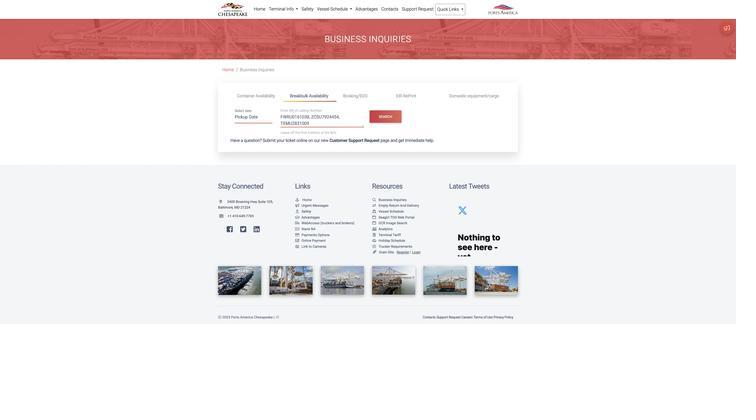 Task type: describe. For each thing, give the bounding box(es) containing it.
site:
[[388, 251, 395, 255]]

booking/edo link
[[337, 91, 390, 101]]

enter
[[281, 109, 289, 113]]

1 vertical spatial request
[[365, 138, 380, 143]]

2400 broening hwy suite 105, baltimore, md 21224
[[218, 200, 273, 210]]

seagirt tos web portal link
[[372, 216, 415, 220]]

credit card image
[[295, 234, 300, 237]]

eir reprint link
[[390, 91, 443, 101]]

immediate
[[405, 138, 425, 143]]

2 horizontal spatial request
[[449, 316, 461, 320]]

ports
[[231, 316, 240, 320]]

bullhorn image
[[295, 205, 300, 208]]

Select date text field
[[235, 113, 273, 123]]

1 vertical spatial |
[[274, 316, 275, 320]]

1 vertical spatial home link
[[223, 67, 234, 73]]

leave off the first 4 letters of the bol
[[281, 131, 337, 135]]

domestic equipment/cargo link
[[443, 91, 506, 101]]

tariff
[[393, 233, 401, 237]]

select date
[[235, 109, 252, 113]]

2 the from the left
[[325, 131, 330, 135]]

0 horizontal spatial links
[[295, 183, 311, 191]]

1 vertical spatial search
[[397, 222, 408, 226]]

payments options
[[302, 233, 330, 237]]

Enter Bill of Lading Number text field
[[281, 114, 364, 127]]

quick
[[438, 7, 448, 12]]

map marker alt image
[[220, 201, 227, 204]]

business inquiries link
[[372, 198, 407, 202]]

ocr image search link
[[372, 222, 408, 226]]

container storage image
[[295, 228, 300, 231]]

terminal for terminal tariff
[[379, 233, 392, 237]]

date
[[245, 109, 252, 113]]

analytics
[[379, 227, 393, 232]]

0 horizontal spatial vessel
[[317, 6, 330, 12]]

policy
[[505, 316, 514, 320]]

trucker requirements link
[[372, 245, 413, 249]]

home link for the urgent messages link
[[295, 198, 312, 202]]

0 horizontal spatial advantages link
[[295, 216, 320, 220]]

(truckers
[[321, 222, 335, 226]]

7769
[[246, 215, 254, 219]]

2 vertical spatial business
[[379, 198, 393, 202]]

webaccess
[[302, 222, 320, 226]]

0 horizontal spatial and
[[335, 222, 341, 226]]

navis n4
[[302, 227, 316, 232]]

2023
[[223, 316, 230, 320]]

holiday schedule
[[379, 239, 406, 243]]

empty
[[379, 204, 389, 208]]

request inside "link"
[[418, 6, 434, 12]]

bol
[[331, 131, 337, 135]]

domestic equipment/cargo
[[450, 94, 500, 99]]

get
[[399, 138, 404, 143]]

2 horizontal spatial support
[[437, 316, 448, 320]]

terminal tariff link
[[372, 233, 401, 237]]

customer support request link
[[330, 138, 380, 143]]

trucker
[[379, 245, 390, 249]]

page
[[381, 138, 390, 143]]

urgent messages
[[302, 204, 329, 208]]

to
[[309, 245, 312, 249]]

analytics link
[[372, 227, 393, 232]]

online
[[297, 138, 308, 143]]

careers
[[462, 316, 473, 320]]

1 horizontal spatial vessel schedule link
[[372, 210, 404, 214]]

latest tweets
[[450, 183, 490, 191]]

eir
[[396, 94, 402, 99]]

online payment
[[302, 239, 326, 243]]

resources
[[372, 183, 403, 191]]

support inside "link"
[[402, 6, 417, 12]]

anchor image
[[295, 199, 300, 202]]

stay
[[218, 183, 231, 191]]

stay connected
[[218, 183, 264, 191]]

1 vertical spatial business inquiries
[[240, 67, 275, 73]]

2 vertical spatial of
[[484, 316, 487, 320]]

navis
[[302, 227, 310, 232]]

browser image for seagirt
[[372, 216, 377, 220]]

0 horizontal spatial advantages
[[302, 216, 320, 220]]

your
[[277, 138, 285, 143]]

21224
[[241, 206, 251, 210]]

0 horizontal spatial business
[[240, 67, 257, 73]]

1 horizontal spatial and
[[391, 138, 398, 143]]

home for home 'link' for 'terminal info' link
[[254, 6, 266, 12]]

sign in image
[[276, 316, 279, 320]]

navis n4 link
[[295, 227, 316, 232]]

0 horizontal spatial contacts link
[[380, 4, 401, 15]]

new
[[321, 138, 329, 143]]

breakbulk availability
[[290, 94, 329, 99]]

number
[[310, 109, 322, 113]]

649-
[[239, 215, 246, 219]]

0 vertical spatial business inquiries
[[325, 34, 412, 44]]

eir reprint
[[396, 94, 417, 99]]

exchange image
[[372, 205, 377, 208]]

online payment link
[[295, 239, 326, 243]]

1 horizontal spatial vessel schedule
[[379, 210, 404, 214]]

0 vertical spatial schedule
[[331, 6, 348, 12]]

0 vertical spatial of
[[295, 109, 298, 113]]

leave
[[281, 131, 290, 135]]

list alt image
[[372, 246, 377, 249]]

safety link for the urgent messages link
[[295, 210, 312, 214]]

terms
[[474, 316, 483, 320]]

login
[[412, 251, 421, 255]]

holiday
[[379, 239, 391, 243]]

domestic
[[450, 94, 467, 99]]

search image
[[372, 199, 377, 202]]

2 safety from the top
[[302, 210, 312, 214]]

file invoice image
[[372, 234, 377, 237]]

1 vertical spatial inquiries
[[258, 67, 275, 73]]

schedule for bells image
[[391, 239, 406, 243]]

ocr image search
[[379, 222, 408, 226]]

link
[[302, 245, 308, 249]]

on
[[309, 138, 313, 143]]

brokers)
[[342, 222, 355, 226]]

booking/edo
[[343, 94, 368, 99]]

wheat image
[[372, 251, 377, 255]]

terminal for terminal info
[[269, 6, 286, 12]]

payments options link
[[295, 233, 330, 237]]

linkedin image
[[254, 226, 260, 233]]

terminal info link
[[267, 4, 300, 15]]

online
[[302, 239, 312, 243]]

latest
[[450, 183, 467, 191]]

0 vertical spatial advantages
[[356, 6, 378, 12]]

urgent
[[302, 204, 312, 208]]

browser image for ocr
[[372, 222, 377, 226]]

1 horizontal spatial business
[[325, 34, 367, 44]]

contacts for contacts support request careers terms of use privacy policy
[[423, 316, 436, 320]]

urgent messages link
[[295, 204, 329, 208]]

copyright image
[[218, 316, 222, 320]]

empty return and delivery
[[379, 204, 420, 208]]



Task type: vqa. For each thing, say whether or not it's contained in the screenshot.
"21224"
yes



Task type: locate. For each thing, give the bounding box(es) containing it.
1 vertical spatial of
[[321, 131, 324, 135]]

hwy
[[251, 200, 257, 204]]

request left quick
[[418, 6, 434, 12]]

1 horizontal spatial the
[[325, 131, 330, 135]]

1 vertical spatial terminal
[[379, 233, 392, 237]]

1 vertical spatial advantages link
[[295, 216, 320, 220]]

container availability link
[[231, 91, 284, 101]]

and left brokers)
[[335, 222, 341, 226]]

1 horizontal spatial advantages link
[[354, 4, 380, 15]]

contacts link
[[380, 4, 401, 15], [423, 313, 437, 323]]

quick links
[[438, 7, 460, 12]]

link to cameras link
[[295, 245, 327, 249]]

2 vertical spatial home
[[303, 198, 312, 202]]

1 the from the left
[[296, 131, 300, 135]]

0 vertical spatial search
[[379, 115, 393, 119]]

availability for container availability
[[256, 94, 275, 99]]

grain
[[379, 251, 387, 255]]

| left login at bottom
[[411, 251, 412, 255]]

0 vertical spatial home link
[[252, 4, 267, 15]]

2 horizontal spatial home
[[303, 198, 312, 202]]

1 vertical spatial and
[[335, 222, 341, 226]]

0 vertical spatial and
[[391, 138, 398, 143]]

register
[[397, 251, 410, 255]]

2400
[[227, 200, 235, 204]]

0 horizontal spatial the
[[296, 131, 300, 135]]

home inside 'link'
[[254, 6, 266, 12]]

of right letters
[[321, 131, 324, 135]]

1 vertical spatial home
[[223, 67, 234, 73]]

md
[[235, 206, 240, 210]]

1 horizontal spatial terminal
[[379, 233, 392, 237]]

1 horizontal spatial contacts link
[[423, 313, 437, 323]]

container availability
[[237, 94, 275, 99]]

1 horizontal spatial search
[[397, 222, 408, 226]]

support
[[402, 6, 417, 12], [349, 138, 364, 143], [437, 316, 448, 320]]

terminal tariff
[[379, 233, 401, 237]]

0 horizontal spatial home
[[223, 67, 234, 73]]

1 horizontal spatial availability
[[309, 94, 329, 99]]

0 horizontal spatial contacts
[[382, 6, 399, 12]]

2400 broening hwy suite 105, baltimore, md 21224 link
[[218, 200, 273, 210]]

1 vertical spatial browser image
[[372, 222, 377, 226]]

1 horizontal spatial of
[[321, 131, 324, 135]]

grain site: register | login
[[379, 251, 421, 255]]

our
[[314, 138, 320, 143]]

1 vertical spatial vessel schedule link
[[372, 210, 404, 214]]

safety link for 'terminal info' link
[[300, 4, 316, 15]]

|
[[411, 251, 412, 255], [274, 316, 275, 320]]

the right off
[[296, 131, 300, 135]]

tos
[[391, 216, 397, 220]]

payment
[[312, 239, 326, 243]]

0 vertical spatial support
[[402, 6, 417, 12]]

0 horizontal spatial terminal
[[269, 6, 286, 12]]

safety link down urgent
[[295, 210, 312, 214]]

support request link left careers on the bottom of the page
[[437, 313, 461, 323]]

use
[[488, 316, 493, 320]]

0 vertical spatial |
[[411, 251, 412, 255]]

availability for breakbulk availability
[[309, 94, 329, 99]]

links right quick
[[449, 7, 459, 12]]

user hard hat image
[[295, 210, 300, 214]]

0 vertical spatial vessel schedule
[[317, 6, 349, 12]]

1 horizontal spatial vessel
[[379, 210, 389, 214]]

and
[[400, 204, 407, 208]]

2 horizontal spatial of
[[484, 316, 487, 320]]

bill
[[290, 109, 294, 113]]

0 horizontal spatial support
[[349, 138, 364, 143]]

2 browser image from the top
[[372, 222, 377, 226]]

safety right info
[[302, 6, 314, 12]]

2 vertical spatial business inquiries
[[379, 198, 407, 202]]

terminal info
[[269, 6, 295, 12]]

payments
[[302, 233, 317, 237]]

the left bol
[[325, 131, 330, 135]]

quick links link
[[436, 4, 466, 15]]

facebook square image
[[227, 226, 233, 233]]

links
[[449, 7, 459, 12], [295, 183, 311, 191]]

0 vertical spatial advantages link
[[354, 4, 380, 15]]

america
[[240, 316, 253, 320]]

| left sign in image
[[274, 316, 275, 320]]

410-
[[233, 215, 239, 219]]

of left use
[[484, 316, 487, 320]]

1 vertical spatial vessel
[[379, 210, 389, 214]]

browser image
[[372, 216, 377, 220], [372, 222, 377, 226]]

1 browser image from the top
[[372, 216, 377, 220]]

analytics image
[[372, 228, 377, 231]]

0 vertical spatial business
[[325, 34, 367, 44]]

0 vertical spatial inquiries
[[369, 34, 412, 44]]

cameras
[[313, 245, 327, 249]]

0 vertical spatial safety
[[302, 6, 314, 12]]

bells image
[[372, 240, 377, 243]]

return
[[390, 204, 400, 208]]

1 vertical spatial safety
[[302, 210, 312, 214]]

browser image down ship image
[[372, 216, 377, 220]]

0 horizontal spatial search
[[379, 115, 393, 119]]

home link for 'terminal info' link
[[252, 4, 267, 15]]

safety down urgent
[[302, 210, 312, 214]]

0 horizontal spatial of
[[295, 109, 298, 113]]

home
[[254, 6, 266, 12], [223, 67, 234, 73], [303, 198, 312, 202]]

1 horizontal spatial home link
[[252, 4, 267, 15]]

0 horizontal spatial home link
[[223, 67, 234, 73]]

search
[[379, 115, 393, 119], [397, 222, 408, 226]]

1 horizontal spatial support
[[402, 6, 417, 12]]

terminal left info
[[269, 6, 286, 12]]

baltimore,
[[218, 206, 234, 210]]

2 vertical spatial inquiries
[[394, 198, 407, 202]]

safety link right info
[[300, 4, 316, 15]]

customer
[[330, 138, 348, 143]]

2 vertical spatial home link
[[295, 198, 312, 202]]

browser image inside seagirt tos web portal link
[[372, 216, 377, 220]]

1 safety from the top
[[302, 6, 314, 12]]

support request link left quick
[[401, 4, 436, 15]]

request left 'page'
[[365, 138, 380, 143]]

business
[[325, 34, 367, 44], [240, 67, 257, 73], [379, 198, 393, 202]]

request
[[418, 6, 434, 12], [365, 138, 380, 143], [449, 316, 461, 320]]

home for middle home 'link'
[[223, 67, 234, 73]]

select
[[235, 109, 244, 113]]

2 availability from the left
[[309, 94, 329, 99]]

business inquiries
[[325, 34, 412, 44], [240, 67, 275, 73], [379, 198, 407, 202]]

0 horizontal spatial vessel schedule
[[317, 6, 349, 12]]

1 vertical spatial links
[[295, 183, 311, 191]]

2 horizontal spatial business
[[379, 198, 393, 202]]

request left careers on the bottom of the page
[[449, 316, 461, 320]]

0 horizontal spatial request
[[365, 138, 380, 143]]

2023 ports america chesapeake |
[[222, 316, 276, 320]]

have a question? submit your ticket online on our new customer support request page and get immediate help.
[[231, 138, 435, 143]]

vessel schedule
[[317, 6, 349, 12], [379, 210, 404, 214]]

1 horizontal spatial request
[[418, 6, 434, 12]]

hand receiving image
[[295, 216, 300, 220]]

of right bill
[[295, 109, 298, 113]]

contacts
[[382, 6, 399, 12], [423, 316, 436, 320]]

portal
[[406, 216, 415, 220]]

vessel
[[317, 6, 330, 12], [379, 210, 389, 214]]

0 vertical spatial browser image
[[372, 216, 377, 220]]

chesapeake
[[254, 316, 273, 320]]

1 vertical spatial advantages
[[302, 216, 320, 220]]

have
[[231, 138, 240, 143]]

0 vertical spatial links
[[449, 7, 459, 12]]

browser image up analytics icon on the right bottom of the page
[[372, 222, 377, 226]]

submit
[[263, 138, 276, 143]]

schedule
[[331, 6, 348, 12], [390, 210, 404, 214], [391, 239, 406, 243]]

seagirt
[[379, 216, 390, 220]]

search down web
[[397, 222, 408, 226]]

1 vertical spatial safety link
[[295, 210, 312, 214]]

login link
[[412, 251, 421, 255]]

links up anchor image
[[295, 183, 311, 191]]

holiday schedule link
[[372, 239, 406, 243]]

+1
[[228, 215, 232, 219]]

availability up number
[[309, 94, 329, 99]]

1 availability from the left
[[256, 94, 275, 99]]

search inside button
[[379, 115, 393, 119]]

0 vertical spatial home
[[254, 6, 266, 12]]

privacy
[[494, 316, 504, 320]]

availability right container
[[256, 94, 275, 99]]

2 vertical spatial support
[[437, 316, 448, 320]]

search up 'page'
[[379, 115, 393, 119]]

ship image
[[372, 210, 377, 214]]

1 horizontal spatial contacts
[[423, 316, 436, 320]]

enter bill of lading number
[[281, 109, 322, 113]]

contacts for contacts
[[382, 6, 399, 12]]

and left get
[[391, 138, 398, 143]]

0 horizontal spatial vessel schedule link
[[316, 4, 354, 15]]

2 vertical spatial schedule
[[391, 239, 406, 243]]

1 horizontal spatial advantages
[[356, 6, 378, 12]]

0 vertical spatial support request link
[[401, 4, 436, 15]]

terms of use link
[[473, 313, 494, 323]]

truck container image
[[295, 222, 300, 226]]

1 horizontal spatial support request link
[[437, 313, 461, 323]]

1 horizontal spatial links
[[449, 7, 459, 12]]

image
[[387, 222, 396, 226]]

seagirt tos web portal
[[379, 216, 415, 220]]

connected
[[232, 183, 264, 191]]

0 vertical spatial request
[[418, 6, 434, 12]]

schedule for ship image
[[390, 210, 404, 214]]

0 horizontal spatial support request link
[[401, 4, 436, 15]]

lading
[[299, 109, 309, 113]]

reprint
[[403, 94, 417, 99]]

register link
[[396, 251, 410, 255]]

careers link
[[461, 313, 473, 323]]

+1 410-649-7769
[[228, 215, 254, 219]]

1 vertical spatial contacts link
[[423, 313, 437, 323]]

1 vertical spatial vessel schedule
[[379, 210, 404, 214]]

phone office image
[[220, 215, 228, 219]]

0 vertical spatial vessel schedule link
[[316, 4, 354, 15]]

1 vertical spatial support
[[349, 138, 364, 143]]

2 vertical spatial request
[[449, 316, 461, 320]]

1 vertical spatial business
[[240, 67, 257, 73]]

contacts support request careers terms of use privacy policy
[[423, 316, 514, 320]]

container
[[237, 94, 255, 99]]

trucker requirements
[[379, 245, 413, 249]]

terminal down analytics
[[379, 233, 392, 237]]

0 vertical spatial vessel
[[317, 6, 330, 12]]

1 horizontal spatial |
[[411, 251, 412, 255]]

1 vertical spatial support request link
[[437, 313, 461, 323]]

0 vertical spatial terminal
[[269, 6, 286, 12]]

credit card front image
[[295, 240, 300, 243]]

suite
[[258, 200, 266, 204]]

0 vertical spatial contacts
[[382, 6, 399, 12]]

options
[[318, 233, 330, 237]]

1 horizontal spatial home
[[254, 6, 266, 12]]

camera image
[[295, 246, 300, 249]]

breakbulk
[[290, 94, 308, 99]]

ticket
[[286, 138, 296, 143]]

letters
[[311, 131, 320, 135]]

first
[[301, 131, 307, 135]]

twitter square image
[[240, 226, 246, 233]]

0 horizontal spatial |
[[274, 316, 275, 320]]

browser image inside "ocr image search" link
[[372, 222, 377, 226]]

advantages
[[356, 6, 378, 12], [302, 216, 320, 220]]

question?
[[244, 138, 262, 143]]

empty return and delivery link
[[372, 204, 420, 208]]

1 vertical spatial contacts
[[423, 316, 436, 320]]

0 vertical spatial contacts link
[[380, 4, 401, 15]]



